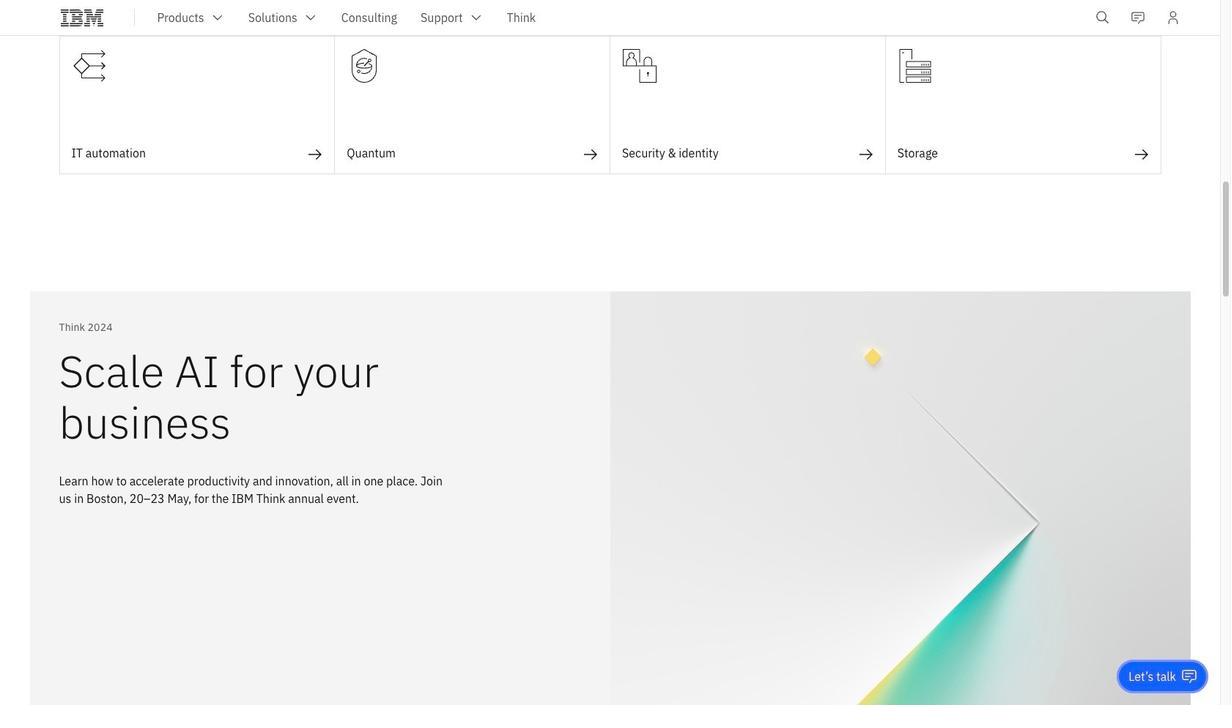 Task type: describe. For each thing, give the bounding box(es) containing it.
let's talk element
[[1129, 669, 1176, 685]]



Task type: vqa. For each thing, say whether or not it's contained in the screenshot.
open the chat window Image
no



